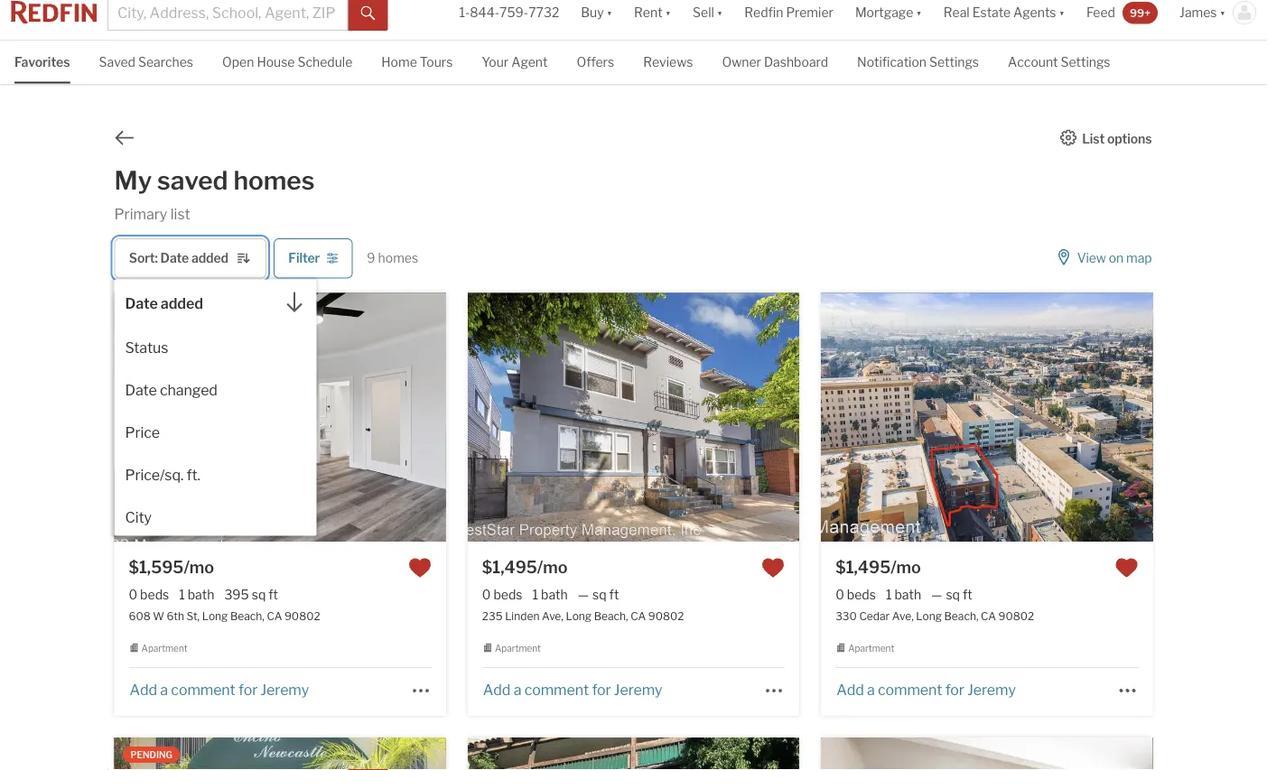 Task type: describe. For each thing, give the bounding box(es) containing it.
offers
[[577, 55, 614, 70]]

▾ for buy ▾
[[607, 5, 612, 20]]

buy ▾ button
[[570, 0, 623, 40]]

844-
[[470, 5, 499, 20]]

price
[[125, 424, 160, 442]]

saved searches
[[99, 55, 193, 70]]

jeremy for 235 linden ave, long beach, ca 90802
[[614, 682, 662, 699]]

1 photo of 608 w 6th st, long beach, ca 90802 image from the left
[[114, 293, 446, 542]]

add a comment for jeremy for linden
[[483, 682, 662, 699]]

608 w 6th st, long beach, ca 90802
[[129, 610, 320, 623]]

reviews link
[[643, 41, 693, 82]]

$1,495 for cedar
[[836, 557, 891, 577]]

sell
[[693, 5, 714, 20]]

0 vertical spatial added
[[191, 251, 228, 266]]

▾ for mortgage ▾
[[916, 5, 922, 20]]

home tours link
[[381, 41, 453, 82]]

long for 330 cedar ave, long beach, ca 90802
[[916, 610, 942, 623]]

comment for cedar
[[878, 682, 942, 699]]

my saved homes primary list
[[114, 165, 315, 223]]

sort : date added
[[129, 251, 228, 266]]

saved
[[99, 55, 135, 70]]

price button
[[114, 409, 317, 451]]

sort
[[129, 251, 155, 266]]

pending
[[130, 750, 173, 761]]

mortgage
[[855, 5, 913, 20]]

view on map button
[[1055, 238, 1153, 279]]

ft for 235 linden ave, long beach, ca 90802
[[609, 587, 619, 602]]

date added button
[[114, 279, 317, 324]]

offers link
[[577, 41, 614, 82]]

1 90802 from the left
[[284, 610, 320, 623]]

favorites
[[14, 55, 70, 70]]

$1,595 /mo
[[129, 557, 214, 577]]

premier
[[786, 5, 833, 20]]

view
[[1077, 251, 1106, 266]]

options
[[1107, 131, 1152, 146]]

ca for 330
[[981, 610, 996, 623]]

agents
[[1013, 5, 1056, 20]]

0 for 608
[[129, 587, 137, 602]]

bath for w
[[188, 587, 214, 602]]

my
[[114, 165, 152, 196]]

235 linden ave, long beach, ca 90802
[[482, 610, 684, 623]]

330 cedar ave, long beach, ca 90802
[[836, 610, 1034, 623]]

owner dashboard
[[722, 55, 828, 70]]

0 vertical spatial date
[[160, 251, 189, 266]]

date for added
[[125, 295, 158, 312]]

real estate agents ▾ link
[[944, 0, 1065, 40]]

sell ▾
[[693, 5, 723, 20]]

home
[[381, 55, 417, 70]]

dialog containing date added
[[114, 279, 317, 536]]

1 ca from the left
[[267, 610, 282, 623]]

395
[[224, 587, 249, 602]]

favorite button image for $1,495 /mo
[[1115, 556, 1138, 580]]

add for 235
[[483, 682, 511, 699]]

1-844-759-7732 link
[[459, 5, 559, 20]]

a for linden
[[514, 682, 521, 699]]

— sq ft for linden
[[578, 587, 619, 602]]

saved
[[157, 165, 228, 196]]

filter button
[[274, 238, 353, 279]]

a for w
[[160, 682, 168, 699]]

1 photo of 5460 white oak ave., #j303, encino, ca 91316 image from the left
[[468, 738, 799, 770]]

rent ▾
[[634, 5, 671, 20]]

owner
[[722, 55, 761, 70]]

$1,595
[[129, 557, 184, 577]]

list options button
[[1059, 130, 1153, 146]]

real estate agents ▾
[[944, 5, 1065, 20]]

ca for 235
[[631, 610, 646, 623]]

ave, for cedar
[[892, 610, 914, 623]]

▾ for rent ▾
[[665, 5, 671, 20]]

price/sq.
[[125, 466, 183, 484]]

mortgage ▾
[[855, 5, 922, 20]]

saved searches link
[[99, 41, 193, 82]]

$1,495 for linden
[[482, 557, 537, 577]]

2 photo of 5460 white oak ave., #j303, encino, ca 91316 image from the left
[[799, 738, 1131, 770]]

add a comment for jeremy for cedar
[[836, 682, 1016, 699]]

$1,495 /mo for linden
[[482, 557, 568, 577]]

open house schedule
[[222, 55, 352, 70]]

redfin
[[744, 5, 783, 20]]

apartment for w
[[141, 643, 187, 654]]

▾ for sell ▾
[[717, 5, 723, 20]]

235
[[482, 610, 503, 623]]

330
[[836, 610, 857, 623]]

price/sq. ft.
[[125, 466, 200, 484]]

▾ inside "link"
[[1059, 5, 1065, 20]]

1 ft from the left
[[268, 587, 278, 602]]

linden
[[505, 610, 540, 623]]

owner dashboard link
[[722, 41, 828, 82]]

add a comment for jeremy button for linden
[[482, 682, 663, 699]]

0 for 330
[[836, 587, 844, 602]]

list
[[170, 205, 190, 223]]

view on map
[[1077, 251, 1152, 266]]

real
[[944, 5, 970, 20]]

settings for account settings
[[1061, 55, 1110, 70]]

james ▾
[[1179, 5, 1225, 20]]

city
[[125, 509, 152, 526]]

2 photo of 608 w 6th st, long beach, ca 90802 image from the left
[[446, 293, 777, 542]]

7732
[[528, 5, 559, 20]]

feed
[[1086, 5, 1115, 20]]

2 photo of 5328 newcastle ave unit 12, encino, ca 91316 image from the left
[[446, 738, 777, 770]]

2 photo of 5460 white oak ave unit d210, encino, ca 91316 image from the left
[[1152, 738, 1267, 770]]

apartment for cedar
[[848, 643, 894, 654]]

0 beds for 608
[[129, 587, 169, 602]]

608
[[129, 610, 151, 623]]

sell ▾ button
[[682, 0, 734, 40]]

99+
[[1130, 6, 1151, 19]]

favorite button image for $1,595 /mo
[[408, 556, 432, 580]]

dashboard
[[764, 55, 828, 70]]

your
[[482, 55, 509, 70]]

favorite button checkbox for 235 linden ave, long beach, ca 90802
[[761, 556, 785, 580]]

reviews
[[643, 55, 693, 70]]

your agent
[[482, 55, 548, 70]]

$1,495 /mo for cedar
[[836, 557, 921, 577]]

1 photo of 330 cedar ave, long beach, ca 90802 image from the left
[[821, 293, 1153, 542]]



Task type: locate. For each thing, give the bounding box(es) containing it.
1 horizontal spatial bath
[[541, 587, 568, 602]]

1 add a comment for jeremy from the left
[[130, 682, 309, 699]]

0 horizontal spatial settings
[[929, 55, 979, 70]]

account
[[1008, 55, 1058, 70]]

bath for cedar
[[894, 587, 921, 602]]

photo of 5460 white oak ave., #j303, encino, ca 91316 image
[[468, 738, 799, 770], [799, 738, 1131, 770]]

1 horizontal spatial add
[[483, 682, 511, 699]]

90802 for 330 cedar ave, long beach, ca 90802
[[998, 610, 1034, 623]]

0 horizontal spatial 1 bath
[[179, 587, 214, 602]]

0 beds up the 608
[[129, 587, 169, 602]]

2 horizontal spatial 1
[[886, 587, 892, 602]]

— up '235 linden ave, long beach, ca 90802'
[[578, 587, 589, 602]]

1 1 from the left
[[179, 587, 185, 602]]

1 long from the left
[[202, 610, 228, 623]]

3 for from the left
[[945, 682, 964, 699]]

searches
[[138, 55, 193, 70]]

favorite button checkbox
[[408, 556, 432, 580]]

2 long from the left
[[566, 610, 592, 623]]

3 1 bath from the left
[[886, 587, 921, 602]]

ave, right linden
[[542, 610, 563, 623]]

added inside button
[[161, 295, 203, 312]]

jeremy for 330 cedar ave, long beach, ca 90802
[[967, 682, 1016, 699]]

beds up linden
[[494, 587, 522, 602]]

0 horizontal spatial bath
[[188, 587, 214, 602]]

▾ for james ▾
[[1220, 5, 1225, 20]]

add a comment for jeremy for w
[[130, 682, 309, 699]]

long right st,
[[202, 610, 228, 623]]

0 beds for 330
[[836, 587, 876, 602]]

account settings
[[1008, 55, 1110, 70]]

0 beds for 235
[[482, 587, 522, 602]]

$1,495 /mo up linden
[[482, 557, 568, 577]]

1 for linden
[[532, 587, 538, 602]]

2 beds from the left
[[494, 587, 522, 602]]

for for cedar
[[945, 682, 964, 699]]

comment for w
[[171, 682, 235, 699]]

3 sq from the left
[[946, 587, 960, 602]]

beds for cedar
[[847, 587, 876, 602]]

3 /mo from the left
[[891, 557, 921, 577]]

2 horizontal spatial 90802
[[998, 610, 1034, 623]]

settings for notification settings
[[929, 55, 979, 70]]

/mo for linden
[[537, 557, 568, 577]]

homes right 9
[[378, 251, 418, 266]]

a up pending
[[160, 682, 168, 699]]

date for changed
[[125, 381, 157, 399]]

— sq ft up '235 linden ave, long beach, ca 90802'
[[578, 587, 619, 602]]

1 horizontal spatial jeremy
[[614, 682, 662, 699]]

1 up 6th
[[179, 587, 185, 602]]

favorite button image
[[761, 556, 785, 580]]

settings down 'real'
[[929, 55, 979, 70]]

price/sq. ft. button
[[114, 451, 317, 493]]

0 for 235
[[482, 587, 491, 602]]

add a comment for jeremy down 330 cedar ave, long beach, ca 90802
[[836, 682, 1016, 699]]

2 horizontal spatial sq
[[946, 587, 960, 602]]

favorite button checkbox
[[761, 556, 785, 580], [1115, 556, 1138, 580]]

$1,495 up linden
[[482, 557, 537, 577]]

a down 'cedar'
[[867, 682, 875, 699]]

2 add from the left
[[483, 682, 511, 699]]

0 beds up "330"
[[836, 587, 876, 602]]

ft up 330 cedar ave, long beach, ca 90802
[[963, 587, 972, 602]]

account settings link
[[1008, 41, 1110, 82]]

1 ave, from the left
[[542, 610, 563, 623]]

cedar
[[859, 610, 890, 623]]

james
[[1179, 5, 1217, 20]]

open
[[222, 55, 254, 70]]

favorite button image
[[408, 556, 432, 580], [1115, 556, 1138, 580]]

▾ right buy
[[607, 5, 612, 20]]

your agent link
[[482, 41, 548, 82]]

2 1 bath from the left
[[532, 587, 568, 602]]

favorite button checkbox for 330 cedar ave, long beach, ca 90802
[[1115, 556, 1138, 580]]

for down '235 linden ave, long beach, ca 90802'
[[592, 682, 611, 699]]

beds for w
[[140, 587, 169, 602]]

comment for linden
[[524, 682, 589, 699]]

3 ft from the left
[[963, 587, 972, 602]]

1 bath up 'cedar'
[[886, 587, 921, 602]]

0 beds
[[129, 587, 169, 602], [482, 587, 522, 602], [836, 587, 876, 602]]

2 horizontal spatial a
[[867, 682, 875, 699]]

date right :
[[160, 251, 189, 266]]

1 ▾ from the left
[[607, 5, 612, 20]]

0 horizontal spatial beds
[[140, 587, 169, 602]]

sq for 330 cedar ave, long beach, ca 90802
[[946, 587, 960, 602]]

2 favorite button checkbox from the left
[[1115, 556, 1138, 580]]

rent ▾ button
[[623, 0, 682, 40]]

1 a from the left
[[160, 682, 168, 699]]

rent ▾ button
[[634, 0, 671, 40]]

1 — sq ft from the left
[[578, 587, 619, 602]]

1 horizontal spatial — sq ft
[[931, 587, 972, 602]]

$1,495 /mo up 'cedar'
[[836, 557, 921, 577]]

1 horizontal spatial 1
[[532, 587, 538, 602]]

date up status
[[125, 295, 158, 312]]

open house schedule link
[[222, 41, 352, 82]]

0 horizontal spatial apartment
[[141, 643, 187, 654]]

1-
[[459, 5, 470, 20]]

ave, for linden
[[542, 610, 563, 623]]

2 90802 from the left
[[648, 610, 684, 623]]

ca
[[267, 610, 282, 623], [631, 610, 646, 623], [981, 610, 996, 623]]

1 add from the left
[[130, 682, 157, 699]]

1 horizontal spatial —
[[931, 587, 942, 602]]

2 horizontal spatial comment
[[878, 682, 942, 699]]

0 horizontal spatial long
[[202, 610, 228, 623]]

0 beds up 235
[[482, 587, 522, 602]]

2 1 from the left
[[532, 587, 538, 602]]

add a comment for jeremy
[[130, 682, 309, 699], [483, 682, 662, 699], [836, 682, 1016, 699]]

ft for 330 cedar ave, long beach, ca 90802
[[963, 587, 972, 602]]

0 horizontal spatial $1,495
[[482, 557, 537, 577]]

a
[[160, 682, 168, 699], [514, 682, 521, 699], [867, 682, 875, 699]]

date changed button
[[114, 366, 317, 409]]

2 horizontal spatial ca
[[981, 610, 996, 623]]

beach, for 235
[[594, 610, 628, 623]]

0 horizontal spatial /mo
[[184, 557, 214, 577]]

1 1 bath from the left
[[179, 587, 214, 602]]

0 horizontal spatial jeremy
[[261, 682, 309, 699]]

1 horizontal spatial ft
[[609, 587, 619, 602]]

2 jeremy from the left
[[614, 682, 662, 699]]

ft right 395
[[268, 587, 278, 602]]

3 add a comment for jeremy from the left
[[836, 682, 1016, 699]]

0 horizontal spatial for
[[238, 682, 258, 699]]

0 horizontal spatial 1
[[179, 587, 185, 602]]

1 photo of 5328 newcastle ave unit 12, encino, ca 91316 image from the left
[[114, 738, 446, 770]]

90802 for 235 linden ave, long beach, ca 90802
[[648, 610, 684, 623]]

1 horizontal spatial add a comment for jeremy
[[483, 682, 662, 699]]

2 horizontal spatial 1 bath
[[886, 587, 921, 602]]

ave,
[[542, 610, 563, 623], [892, 610, 914, 623]]

add down 235
[[483, 682, 511, 699]]

settings inside 'account settings' link
[[1061, 55, 1110, 70]]

2 ave, from the left
[[892, 610, 914, 623]]

1 beach, from the left
[[230, 610, 265, 623]]

ave, right 'cedar'
[[892, 610, 914, 623]]

1 $1,495 /mo from the left
[[482, 557, 568, 577]]

date inside "button"
[[125, 381, 157, 399]]

1 bath up linden
[[532, 587, 568, 602]]

ft
[[268, 587, 278, 602], [609, 587, 619, 602], [963, 587, 972, 602]]

0
[[129, 587, 137, 602], [482, 587, 491, 602], [836, 587, 844, 602]]

photo of 5328 newcastle ave unit 12, encino, ca 91316 image
[[114, 738, 446, 770], [446, 738, 777, 770]]

1 — from the left
[[578, 587, 589, 602]]

2 horizontal spatial long
[[916, 610, 942, 623]]

notification settings
[[857, 55, 979, 70]]

— up 330 cedar ave, long beach, ca 90802
[[931, 587, 942, 602]]

2 add a comment for jeremy button from the left
[[482, 682, 663, 699]]

2 horizontal spatial jeremy
[[967, 682, 1016, 699]]

1 horizontal spatial add a comment for jeremy button
[[482, 682, 663, 699]]

add a comment for jeremy button for w
[[129, 682, 310, 699]]

status button
[[114, 324, 317, 366]]

0 horizontal spatial ft
[[268, 587, 278, 602]]

1 for w
[[179, 587, 185, 602]]

1 comment from the left
[[171, 682, 235, 699]]

add a comment for jeremy button down 608 w 6th st, long beach, ca 90802
[[129, 682, 310, 699]]

a down linden
[[514, 682, 521, 699]]

— sq ft for cedar
[[931, 587, 972, 602]]

apartment down w in the left bottom of the page
[[141, 643, 187, 654]]

map
[[1126, 251, 1152, 266]]

1 favorite button checkbox from the left
[[761, 556, 785, 580]]

0 horizontal spatial sq
[[252, 587, 266, 602]]

1 $1,495 from the left
[[482, 557, 537, 577]]

3 ca from the left
[[981, 610, 996, 623]]

ft.
[[186, 466, 200, 484]]

1 horizontal spatial a
[[514, 682, 521, 699]]

2 photo of 330 cedar ave, long beach, ca 90802 image from the left
[[1152, 293, 1267, 542]]

sq
[[252, 587, 266, 602], [592, 587, 607, 602], [946, 587, 960, 602]]

2 horizontal spatial for
[[945, 682, 964, 699]]

0 horizontal spatial a
[[160, 682, 168, 699]]

2 $1,495 from the left
[[836, 557, 891, 577]]

/mo up 330 cedar ave, long beach, ca 90802
[[891, 557, 921, 577]]

add a comment for jeremy button down '235 linden ave, long beach, ca 90802'
[[482, 682, 663, 699]]

1 horizontal spatial 0 beds
[[482, 587, 522, 602]]

comment down '235 linden ave, long beach, ca 90802'
[[524, 682, 589, 699]]

1 up 'cedar'
[[886, 587, 892, 602]]

ft up '235 linden ave, long beach, ca 90802'
[[609, 587, 619, 602]]

0 up "330"
[[836, 587, 844, 602]]

1 horizontal spatial /mo
[[537, 557, 568, 577]]

/mo up st,
[[184, 557, 214, 577]]

1 horizontal spatial 90802
[[648, 610, 684, 623]]

1 vertical spatial date
[[125, 295, 158, 312]]

rent
[[634, 5, 662, 20]]

3 0 beds from the left
[[836, 587, 876, 602]]

1 horizontal spatial 1 bath
[[532, 587, 568, 602]]

beds up w in the left bottom of the page
[[140, 587, 169, 602]]

9 homes
[[367, 251, 418, 266]]

for for linden
[[592, 682, 611, 699]]

settings inside notification settings link
[[929, 55, 979, 70]]

2 horizontal spatial 0 beds
[[836, 587, 876, 602]]

2 horizontal spatial 0
[[836, 587, 844, 602]]

2 horizontal spatial add a comment for jeremy button
[[836, 682, 1017, 699]]

2 settings from the left
[[1061, 55, 1110, 70]]

beach, for 330
[[944, 610, 978, 623]]

date
[[160, 251, 189, 266], [125, 295, 158, 312], [125, 381, 157, 399]]

2 0 from the left
[[482, 587, 491, 602]]

1 horizontal spatial sq
[[592, 587, 607, 602]]

house
[[257, 55, 295, 70]]

1 0 from the left
[[129, 587, 137, 602]]

1 horizontal spatial ave,
[[892, 610, 914, 623]]

2 ▾ from the left
[[665, 5, 671, 20]]

1 horizontal spatial favorite button image
[[1115, 556, 1138, 580]]

1 horizontal spatial apartment
[[495, 643, 541, 654]]

list
[[1082, 131, 1105, 146]]

0 vertical spatial homes
[[233, 165, 315, 196]]

2 horizontal spatial ft
[[963, 587, 972, 602]]

3 comment from the left
[[878, 682, 942, 699]]

2 for from the left
[[592, 682, 611, 699]]

2 /mo from the left
[[537, 557, 568, 577]]

2 — from the left
[[931, 587, 942, 602]]

3 long from the left
[[916, 610, 942, 623]]

— sq ft
[[578, 587, 619, 602], [931, 587, 972, 602]]

/mo for cedar
[[891, 557, 921, 577]]

3 apartment from the left
[[848, 643, 894, 654]]

mortgage ▾ button
[[855, 0, 922, 40]]

$1,495 /mo
[[482, 557, 568, 577], [836, 557, 921, 577]]

2 ca from the left
[[631, 610, 646, 623]]

long right 'cedar'
[[916, 610, 942, 623]]

1 horizontal spatial favorite button checkbox
[[1115, 556, 1138, 580]]

:
[[155, 251, 158, 266]]

submit search image
[[361, 6, 375, 21]]

0 horizontal spatial —
[[578, 587, 589, 602]]

3 bath from the left
[[894, 587, 921, 602]]

1 horizontal spatial beds
[[494, 587, 522, 602]]

comment down 330 cedar ave, long beach, ca 90802
[[878, 682, 942, 699]]

2 ft from the left
[[609, 587, 619, 602]]

2 horizontal spatial /mo
[[891, 557, 921, 577]]

1 for cedar
[[886, 587, 892, 602]]

city button
[[114, 493, 317, 536]]

2 vertical spatial date
[[125, 381, 157, 399]]

0 horizontal spatial add a comment for jeremy button
[[129, 682, 310, 699]]

notification settings link
[[857, 41, 979, 82]]

sq up '235 linden ave, long beach, ca 90802'
[[592, 587, 607, 602]]

beach, right 'cedar'
[[944, 610, 978, 623]]

1 horizontal spatial ca
[[631, 610, 646, 623]]

jeremy for 608 w 6th st, long beach, ca 90802
[[261, 682, 309, 699]]

0 horizontal spatial $1,495 /mo
[[482, 557, 568, 577]]

beach,
[[230, 610, 265, 623], [594, 610, 628, 623], [944, 610, 978, 623]]

redfin premier
[[744, 5, 833, 20]]

3 a from the left
[[867, 682, 875, 699]]

1 for from the left
[[238, 682, 258, 699]]

1 settings from the left
[[929, 55, 979, 70]]

2 beach, from the left
[[594, 610, 628, 623]]

for down 608 w 6th st, long beach, ca 90802
[[238, 682, 258, 699]]

photo of 235 linden ave, long beach, ca 90802 image
[[468, 293, 799, 542], [799, 293, 1131, 542]]

6 ▾ from the left
[[1220, 5, 1225, 20]]

add up pending
[[130, 682, 157, 699]]

photo of 5460 white oak ave unit d210, encino, ca 91316 image
[[821, 738, 1153, 770], [1152, 738, 1267, 770]]

1-844-759-7732
[[459, 5, 559, 20]]

add a comment for jeremy button down 330 cedar ave, long beach, ca 90802
[[836, 682, 1017, 699]]

sell ▾ button
[[693, 0, 723, 40]]

1 horizontal spatial homes
[[378, 251, 418, 266]]

add for 608
[[130, 682, 157, 699]]

2 comment from the left
[[524, 682, 589, 699]]

0 horizontal spatial favorite button checkbox
[[761, 556, 785, 580]]

long right linden
[[566, 610, 592, 623]]

long for 235 linden ave, long beach, ca 90802
[[566, 610, 592, 623]]

status
[[125, 339, 168, 357]]

2 horizontal spatial add
[[836, 682, 864, 699]]

redfin premier button
[[734, 0, 844, 40]]

add a comment for jeremy down 608 w 6th st, long beach, ca 90802
[[130, 682, 309, 699]]

real estate agents ▾ button
[[933, 0, 1076, 40]]

1 bath from the left
[[188, 587, 214, 602]]

1 horizontal spatial $1,495 /mo
[[836, 557, 921, 577]]

w
[[153, 610, 164, 623]]

added
[[191, 251, 228, 266], [161, 295, 203, 312]]

2 sq from the left
[[592, 587, 607, 602]]

added down sort : date added
[[161, 295, 203, 312]]

3 beach, from the left
[[944, 610, 978, 623]]

3 add a comment for jeremy button from the left
[[836, 682, 1017, 699]]

beach, right linden
[[594, 610, 628, 623]]

apartment down 'cedar'
[[848, 643, 894, 654]]

▾ right mortgage
[[916, 5, 922, 20]]

1 horizontal spatial $1,495
[[836, 557, 891, 577]]

0 horizontal spatial 90802
[[284, 610, 320, 623]]

2 horizontal spatial apartment
[[848, 643, 894, 654]]

add a comment for jeremy button for cedar
[[836, 682, 1017, 699]]

—
[[578, 587, 589, 602], [931, 587, 942, 602]]

2 apartment from the left
[[495, 643, 541, 654]]

▾ right james
[[1220, 5, 1225, 20]]

mortgage ▾ button
[[844, 0, 933, 40]]

beds up 'cedar'
[[847, 587, 876, 602]]

favorites link
[[14, 41, 70, 82]]

sq up 330 cedar ave, long beach, ca 90802
[[946, 587, 960, 602]]

schedule
[[298, 55, 352, 70]]

4 ▾ from the left
[[916, 5, 922, 20]]

0 up the 608
[[129, 587, 137, 602]]

2 photo of 235 linden ave, long beach, ca 90802 image from the left
[[799, 293, 1131, 542]]

1 photo of 235 linden ave, long beach, ca 90802 image from the left
[[468, 293, 799, 542]]

2 favorite button image from the left
[[1115, 556, 1138, 580]]

bath up st,
[[188, 587, 214, 602]]

▾
[[607, 5, 612, 20], [665, 5, 671, 20], [717, 5, 723, 20], [916, 5, 922, 20], [1059, 5, 1065, 20], [1220, 5, 1225, 20]]

1 sq from the left
[[252, 587, 266, 602]]

— for cedar
[[931, 587, 942, 602]]

bath for linden
[[541, 587, 568, 602]]

buy ▾ button
[[581, 0, 612, 40]]

2 $1,495 /mo from the left
[[836, 557, 921, 577]]

/mo up linden
[[537, 557, 568, 577]]

for down 330 cedar ave, long beach, ca 90802
[[945, 682, 964, 699]]

City, Address, School, Agent, ZIP search field
[[107, 0, 348, 31]]

0 horizontal spatial beach,
[[230, 610, 265, 623]]

bath up '235 linden ave, long beach, ca 90802'
[[541, 587, 568, 602]]

0 horizontal spatial 0
[[129, 587, 137, 602]]

1 horizontal spatial beach,
[[594, 610, 628, 623]]

add for 330
[[836, 682, 864, 699]]

— for linden
[[578, 587, 589, 602]]

/mo for w
[[184, 557, 214, 577]]

0 horizontal spatial add a comment for jeremy
[[130, 682, 309, 699]]

apartment down linden
[[495, 643, 541, 654]]

1 bath
[[179, 587, 214, 602], [532, 587, 568, 602], [886, 587, 921, 602]]

3 beds from the left
[[847, 587, 876, 602]]

2 — sq ft from the left
[[931, 587, 972, 602]]

beds
[[140, 587, 169, 602], [494, 587, 522, 602], [847, 587, 876, 602]]

5 ▾ from the left
[[1059, 5, 1065, 20]]

agent
[[511, 55, 548, 70]]

date inside button
[[125, 295, 158, 312]]

photo of 608 w 6th st, long beach, ca 90802 image
[[114, 293, 446, 542], [446, 293, 777, 542]]

0 horizontal spatial ca
[[267, 610, 282, 623]]

3 90802 from the left
[[998, 610, 1034, 623]]

3 1 from the left
[[886, 587, 892, 602]]

1 bath for linden
[[532, 587, 568, 602]]

0 horizontal spatial ave,
[[542, 610, 563, 623]]

0 horizontal spatial favorite button image
[[408, 556, 432, 580]]

0 horizontal spatial homes
[[233, 165, 315, 196]]

beach, down 395 sq ft
[[230, 610, 265, 623]]

3 0 from the left
[[836, 587, 844, 602]]

beds for linden
[[494, 587, 522, 602]]

0 horizontal spatial — sq ft
[[578, 587, 619, 602]]

6th
[[167, 610, 184, 623]]

1 horizontal spatial settings
[[1061, 55, 1110, 70]]

1 horizontal spatial long
[[566, 610, 592, 623]]

comment down st,
[[171, 682, 235, 699]]

0 horizontal spatial comment
[[171, 682, 235, 699]]

apartment for linden
[[495, 643, 541, 654]]

1 horizontal spatial 0
[[482, 587, 491, 602]]

▾ right rent
[[665, 5, 671, 20]]

0 horizontal spatial add
[[130, 682, 157, 699]]

1 /mo from the left
[[184, 557, 214, 577]]

$1,495 up 'cedar'
[[836, 557, 891, 577]]

3 add from the left
[[836, 682, 864, 699]]

$1,495
[[482, 557, 537, 577], [836, 557, 891, 577]]

1 vertical spatial added
[[161, 295, 203, 312]]

primary
[[114, 205, 167, 223]]

add a comment for jeremy button
[[129, 682, 310, 699], [482, 682, 663, 699], [836, 682, 1017, 699]]

tours
[[420, 55, 453, 70]]

1 horizontal spatial comment
[[524, 682, 589, 699]]

759-
[[499, 5, 528, 20]]

1 vertical spatial homes
[[378, 251, 418, 266]]

3 ▾ from the left
[[717, 5, 723, 20]]

1 bath for cedar
[[886, 587, 921, 602]]

1 favorite button image from the left
[[408, 556, 432, 580]]

a for cedar
[[867, 682, 875, 699]]

added up date added button
[[191, 251, 228, 266]]

1 add a comment for jeremy button from the left
[[129, 682, 310, 699]]

0 up 235
[[482, 587, 491, 602]]

2 bath from the left
[[541, 587, 568, 602]]

1 apartment from the left
[[141, 643, 187, 654]]

date up the price
[[125, 381, 157, 399]]

2 horizontal spatial beach,
[[944, 610, 978, 623]]

for for w
[[238, 682, 258, 699]]

2 horizontal spatial beds
[[847, 587, 876, 602]]

add down "330"
[[836, 682, 864, 699]]

sq right 395
[[252, 587, 266, 602]]

settings down feed
[[1061, 55, 1110, 70]]

1 bath up st,
[[179, 587, 214, 602]]

2 horizontal spatial bath
[[894, 587, 921, 602]]

notification
[[857, 55, 927, 70]]

1 bath for w
[[179, 587, 214, 602]]

date added
[[125, 295, 203, 312]]

apartment
[[141, 643, 187, 654], [495, 643, 541, 654], [848, 643, 894, 654]]

2 a from the left
[[514, 682, 521, 699]]

photo of 330 cedar ave, long beach, ca 90802 image
[[821, 293, 1153, 542], [1152, 293, 1267, 542]]

2 horizontal spatial add a comment for jeremy
[[836, 682, 1016, 699]]

long
[[202, 610, 228, 623], [566, 610, 592, 623], [916, 610, 942, 623]]

date changed
[[125, 381, 217, 399]]

1 beds from the left
[[140, 587, 169, 602]]

homes inside my saved homes primary list
[[233, 165, 315, 196]]

sq for 235 linden ave, long beach, ca 90802
[[592, 587, 607, 602]]

add a comment for jeremy down '235 linden ave, long beach, ca 90802'
[[483, 682, 662, 699]]

0 horizontal spatial 0 beds
[[129, 587, 169, 602]]

1 0 beds from the left
[[129, 587, 169, 602]]

▾ right the sell on the right of the page
[[717, 5, 723, 20]]

1 horizontal spatial for
[[592, 682, 611, 699]]

estate
[[972, 5, 1011, 20]]

bath up 330 cedar ave, long beach, ca 90802
[[894, 587, 921, 602]]

1
[[179, 587, 185, 602], [532, 587, 538, 602], [886, 587, 892, 602]]

3 jeremy from the left
[[967, 682, 1016, 699]]

st,
[[187, 610, 200, 623]]

dialog
[[114, 279, 317, 536]]

1 jeremy from the left
[[261, 682, 309, 699]]

2 0 beds from the left
[[482, 587, 522, 602]]

1 photo of 5460 white oak ave unit d210, encino, ca 91316 image from the left
[[821, 738, 1153, 770]]

2 add a comment for jeremy from the left
[[483, 682, 662, 699]]

homes right saved
[[233, 165, 315, 196]]

— sq ft up 330 cedar ave, long beach, ca 90802
[[931, 587, 972, 602]]

1 up linden
[[532, 587, 538, 602]]

▾ right agents
[[1059, 5, 1065, 20]]



Task type: vqa. For each thing, say whether or not it's contained in the screenshot.
1 / 3
no



